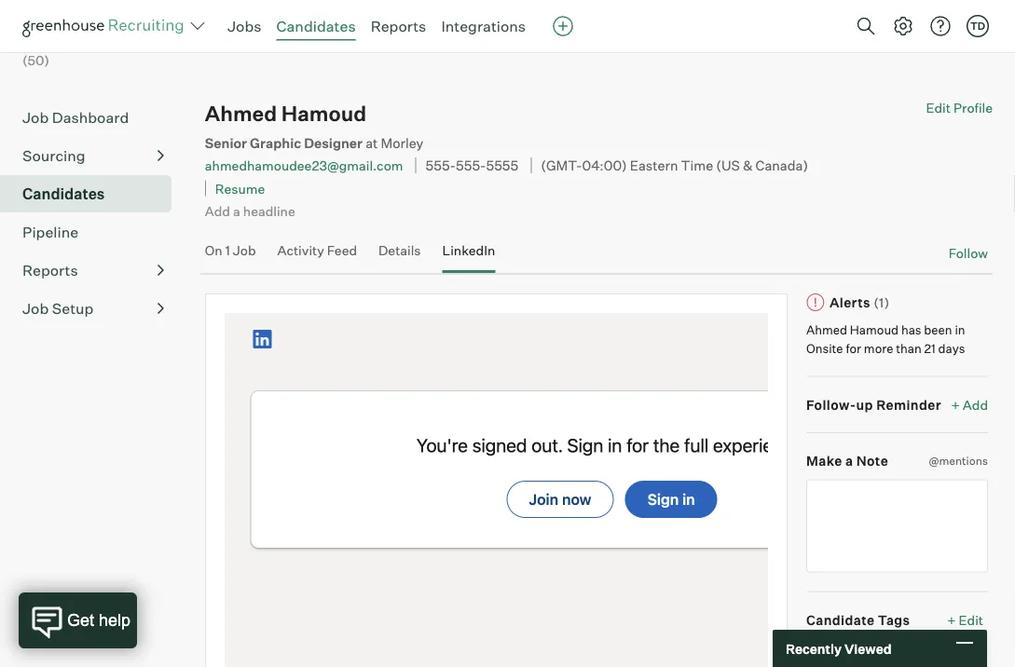 Task type: vqa. For each thing, say whether or not it's contained in the screenshot.
THE "CONFIGURE" corresponding to Email Templates
no



Task type: locate. For each thing, give the bounding box(es) containing it.
candidates right jobs
[[277, 17, 356, 35]]

1 vertical spatial edit
[[960, 612, 984, 629]]

21
[[925, 341, 936, 356]]

0 horizontal spatial a
[[233, 203, 240, 219]]

1 vertical spatial a
[[846, 453, 854, 470]]

10 years experience link
[[812, 640, 921, 658]]

hamoud for ahmed hamoud has been in onsite for more than 21 days
[[851, 323, 899, 338]]

0 horizontal spatial ahmed
[[205, 101, 277, 127]]

add
[[205, 203, 230, 219], [964, 397, 989, 413]]

candidate
[[807, 612, 876, 629]]

days
[[939, 341, 966, 356]]

(gmt-04:00) eastern time (us & canada) resume
[[215, 157, 809, 197]]

ahmed inside ahmed hamoud senior graphic designer at morley
[[205, 101, 277, 127]]

0 horizontal spatial reports
[[22, 261, 78, 280]]

search image
[[856, 15, 878, 37]]

setup
[[52, 300, 94, 318]]

+
[[952, 397, 961, 413], [948, 612, 957, 629]]

reports down pipeline
[[22, 261, 78, 280]]

1
[[225, 242, 230, 258]]

0 vertical spatial edit
[[927, 100, 951, 116]]

job right 1
[[233, 242, 256, 258]]

hamoud
[[282, 101, 367, 127], [851, 323, 899, 338]]

ahmed hamoud has been in onsite for more than 21 days
[[807, 323, 966, 356]]

ahmed
[[205, 101, 277, 127], [807, 323, 848, 338]]

job inside 'job setup' link
[[22, 300, 49, 318]]

1 vertical spatial candidates link
[[22, 183, 164, 205]]

a for make
[[846, 453, 854, 470]]

0 vertical spatial candidates link
[[277, 17, 356, 35]]

None text field
[[807, 480, 989, 573]]

0 vertical spatial reports
[[371, 17, 427, 35]]

0 horizontal spatial candidates link
[[22, 183, 164, 205]]

1 vertical spatial reports
[[22, 261, 78, 280]]

555-
[[426, 157, 456, 174], [456, 157, 487, 174]]

candidates link
[[277, 17, 356, 35], [22, 183, 164, 205]]

reports link left integrations link
[[371, 17, 427, 35]]

0 vertical spatial hamoud
[[282, 101, 367, 127]]

1 vertical spatial reports link
[[22, 260, 164, 282]]

0 vertical spatial ahmed
[[205, 101, 277, 127]]

tags
[[879, 612, 911, 629]]

+ for + add
[[952, 397, 961, 413]]

make
[[807, 453, 843, 470]]

edit profile
[[927, 100, 994, 116]]

resume
[[215, 180, 265, 197]]

edit profile link
[[927, 100, 994, 116]]

hamoud inside "ahmed hamoud has been in onsite for more than 21 days"
[[851, 323, 899, 338]]

555- left 5555
[[426, 157, 456, 174]]

0 horizontal spatial hamoud
[[282, 101, 367, 127]]

td button
[[964, 11, 994, 41]]

senior
[[205, 135, 247, 151]]

hamoud for ahmed hamoud senior graphic designer at morley
[[282, 101, 367, 127]]

a
[[233, 203, 240, 219], [846, 453, 854, 470]]

1 vertical spatial ahmed
[[807, 323, 848, 338]]

0 horizontal spatial candidates
[[22, 185, 105, 204]]

configure image
[[893, 15, 915, 37]]

job for job setup
[[22, 300, 49, 318]]

eastern
[[630, 157, 679, 174]]

reports left integrations link
[[371, 17, 427, 35]]

(us
[[717, 157, 741, 174]]

pipeline
[[22, 223, 79, 242]]

a for add
[[233, 203, 240, 219]]

hamoud inside ahmed hamoud senior graphic designer at morley
[[282, 101, 367, 127]]

a left note
[[846, 453, 854, 470]]

0 vertical spatial reports link
[[371, 17, 427, 35]]

hamoud up designer
[[282, 101, 367, 127]]

1 vertical spatial add
[[964, 397, 989, 413]]

1 555- from the left
[[426, 157, 456, 174]]

0 horizontal spatial reports link
[[22, 260, 164, 282]]

job left configure image
[[860, 12, 887, 31]]

candidates link up pipeline 'link'
[[22, 183, 164, 205]]

ahmed for ahmed hamoud has been in onsite for more than 21 days
[[807, 323, 848, 338]]

in
[[956, 323, 966, 338]]

experience
[[860, 643, 914, 655]]

sourcing link
[[22, 145, 164, 167]]

candidates link right jobs
[[277, 17, 356, 35]]

canada)
[[756, 157, 809, 174]]

+ right reminder
[[952, 397, 961, 413]]

job
[[860, 12, 887, 31], [22, 108, 49, 127], [233, 242, 256, 258], [22, 300, 49, 318]]

job left setup
[[22, 300, 49, 318]]

edit left profile at the right of the page
[[927, 100, 951, 116]]

10 years experience
[[818, 643, 914, 655]]

linkedin
[[443, 242, 496, 258]]

headline
[[243, 203, 296, 219]]

a down resume
[[233, 203, 240, 219]]

add up @mentions
[[964, 397, 989, 413]]

edit
[[927, 100, 951, 116], [960, 612, 984, 629]]

reports link
[[371, 17, 427, 35], [22, 260, 164, 282]]

0 vertical spatial candidates
[[277, 17, 356, 35]]

hamoud up "more"
[[851, 323, 899, 338]]

greenhouse recruiting image
[[22, 15, 190, 37]]

1 horizontal spatial edit
[[960, 612, 984, 629]]

1 horizontal spatial hamoud
[[851, 323, 899, 338]]

ahmed up onsite
[[807, 323, 848, 338]]

onsite
[[807, 341, 844, 356]]

0 vertical spatial add
[[205, 203, 230, 219]]

alerts (1)
[[830, 295, 891, 311]]

recently
[[786, 641, 842, 657]]

at
[[366, 135, 378, 151]]

555- up the linkedin
[[456, 157, 487, 174]]

job for job dashboard
[[22, 108, 49, 127]]

candidates down sourcing at the left of the page
[[22, 185, 105, 204]]

time
[[682, 157, 714, 174]]

1 vertical spatial candidates
[[22, 185, 105, 204]]

ahmed up senior at the left top
[[205, 101, 277, 127]]

1 vertical spatial +
[[948, 612, 957, 629]]

0 vertical spatial a
[[233, 203, 240, 219]]

activity
[[278, 242, 324, 258]]

ahmed inside "ahmed hamoud has been in onsite for more than 21 days"
[[807, 323, 848, 338]]

add down resume link
[[205, 203, 230, 219]]

1 vertical spatial hamoud
[[851, 323, 899, 338]]

+ right "tags"
[[948, 612, 957, 629]]

job up sourcing at the left of the page
[[22, 108, 49, 127]]

follow
[[949, 245, 989, 261]]

job inside job dashboard link
[[22, 108, 49, 127]]

1 horizontal spatial a
[[846, 453, 854, 470]]

note
[[857, 453, 889, 470]]

1 horizontal spatial ahmed
[[807, 323, 848, 338]]

reports link up 'job setup' link
[[22, 260, 164, 282]]

reports
[[371, 17, 427, 35], [22, 261, 78, 280]]

555-555-5555
[[426, 157, 519, 174]]

0 vertical spatial +
[[952, 397, 961, 413]]

(gmt-
[[541, 157, 583, 174]]

on 1 job
[[205, 242, 256, 258]]

edit right "tags"
[[960, 612, 984, 629]]

candidates
[[277, 17, 356, 35], [22, 185, 105, 204]]

ahmed hamoud senior graphic designer at morley
[[205, 101, 424, 151]]

viewed
[[845, 641, 892, 657]]



Task type: describe. For each thing, give the bounding box(es) containing it.
1 horizontal spatial reports
[[371, 17, 427, 35]]

on
[[205, 242, 223, 258]]

sourcing
[[22, 147, 85, 165]]

follow-
[[807, 397, 857, 413]]

&
[[744, 157, 753, 174]]

@mentions link
[[930, 452, 989, 471]]

job setup link
[[22, 298, 164, 320]]

integrations link
[[442, 17, 526, 35]]

status:
[[890, 12, 940, 31]]

ahmed for ahmed hamoud senior graphic designer at morley
[[205, 101, 277, 127]]

+ for + edit
[[948, 612, 957, 629]]

years
[[831, 643, 858, 655]]

ahmedhamoudee23@gmail.com link
[[205, 158, 403, 174]]

designer
[[304, 135, 363, 151]]

+ add
[[952, 397, 989, 413]]

on 1 job link
[[205, 242, 256, 270]]

alerts
[[830, 295, 871, 311]]

+ edit
[[948, 612, 984, 629]]

linkedin link
[[443, 242, 496, 270]]

been
[[925, 323, 953, 338]]

has
[[902, 323, 922, 338]]

+ add link
[[952, 396, 989, 414]]

1 horizontal spatial reports link
[[371, 17, 427, 35]]

for
[[847, 341, 862, 356]]

job status:
[[860, 12, 940, 31]]

feed
[[327, 242, 357, 258]]

@mentions
[[930, 454, 989, 468]]

+ edit link
[[943, 608, 989, 633]]

1 horizontal spatial candidates link
[[277, 17, 356, 35]]

follow link
[[949, 244, 989, 262]]

5555
[[487, 157, 519, 174]]

details link
[[379, 242, 421, 270]]

0 horizontal spatial add
[[205, 203, 230, 219]]

td button
[[967, 15, 990, 37]]

graphic
[[250, 135, 302, 151]]

td
[[971, 20, 986, 32]]

activity feed
[[278, 242, 357, 258]]

up
[[857, 397, 874, 413]]

10
[[818, 643, 829, 655]]

recently viewed
[[786, 641, 892, 657]]

jobs
[[228, 17, 262, 35]]

0 horizontal spatial edit
[[927, 100, 951, 116]]

1 horizontal spatial add
[[964, 397, 989, 413]]

job setup
[[22, 300, 94, 318]]

profile
[[954, 100, 994, 116]]

integrations
[[442, 17, 526, 35]]

follow-up reminder
[[807, 397, 942, 413]]

ahmedhamoudee23@gmail.com
[[205, 158, 403, 174]]

job dashboard
[[22, 108, 129, 127]]

details
[[379, 242, 421, 258]]

job inside on 1 job link
[[233, 242, 256, 258]]

dashboard
[[52, 108, 129, 127]]

open
[[956, 12, 994, 31]]

morley
[[381, 135, 424, 151]]

04:00)
[[583, 157, 628, 174]]

2 555- from the left
[[456, 157, 487, 174]]

more
[[865, 341, 894, 356]]

activity feed link
[[278, 242, 357, 270]]

jobs link
[[228, 17, 262, 35]]

than
[[897, 341, 922, 356]]

job for job status:
[[860, 12, 887, 31]]

resume link
[[215, 180, 265, 197]]

make a note
[[807, 453, 889, 470]]

(50)
[[22, 52, 49, 69]]

reminder
[[877, 397, 942, 413]]

(1)
[[874, 295, 891, 311]]

candidate tags
[[807, 612, 911, 629]]

pipeline link
[[22, 221, 164, 244]]

1 horizontal spatial candidates
[[277, 17, 356, 35]]

add a headline
[[205, 203, 296, 219]]

job dashboard link
[[22, 107, 164, 129]]



